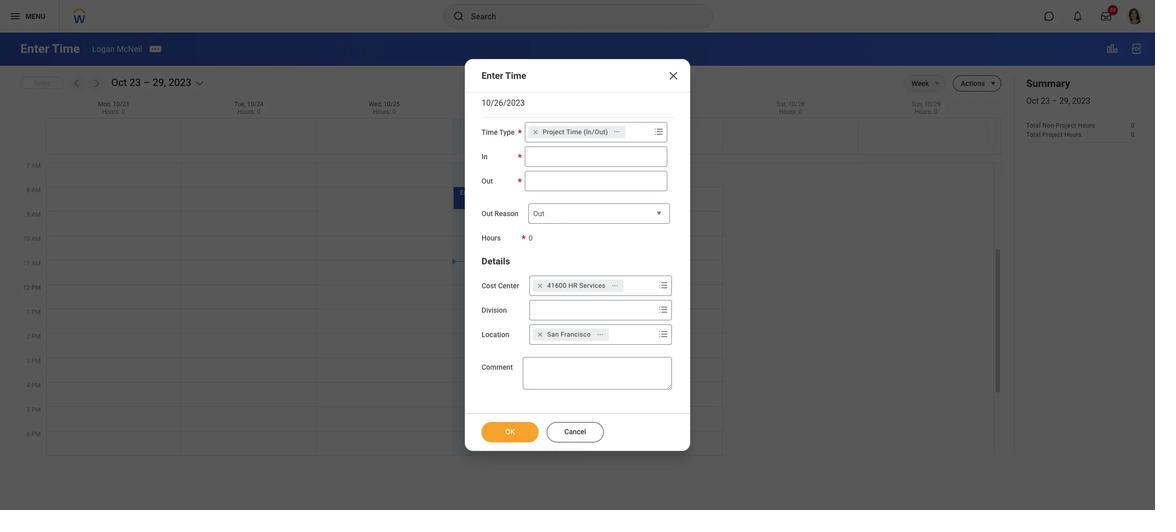 Task type: vqa. For each thing, say whether or not it's contained in the screenshot.
View Related Information Image
yes



Task type: describe. For each thing, give the bounding box(es) containing it.
9
[[26, 211, 30, 219]]

pm for 6 pm
[[32, 431, 41, 439]]

division
[[482, 307, 507, 315]]

1 horizontal spatial –
[[1053, 96, 1058, 106]]

11
[[23, 260, 30, 267]]

cancel button
[[547, 423, 604, 443]]

out left the reason
[[482, 210, 493, 218]]

prompts image for type
[[653, 126, 665, 138]]

prompts image for center
[[658, 280, 670, 292]]

hours inside dialog
[[482, 234, 501, 242]]

related actions image for location
[[597, 332, 604, 339]]

today
[[33, 79, 51, 87]]

mon,
[[98, 101, 111, 108]]

4 pm
[[27, 383, 41, 390]]

details group
[[482, 256, 674, 390]]

mcneil
[[117, 44, 142, 54]]

(in/out)
[[584, 128, 608, 136]]

notifications large image
[[1073, 11, 1083, 21]]

related actions image
[[614, 129, 621, 136]]

9 am
[[26, 211, 41, 219]]

4
[[27, 383, 30, 390]]

actions
[[961, 79, 986, 88]]

41600 hr services, press delete to clear value. option
[[533, 280, 624, 293]]

10/28
[[789, 101, 805, 108]]

wed,
[[369, 101, 382, 108]]

1 vertical spatial oct
[[1027, 96, 1039, 106]]

out reason
[[482, 210, 519, 218]]

week button
[[904, 75, 930, 92]]

cancel
[[565, 429, 586, 437]]

project up the total project hours
[[1057, 122, 1077, 130]]

time inside project time (in/out) element
[[567, 128, 582, 136]]

0 horizontal spatial 29,
[[153, 77, 166, 89]]

Out text field
[[525, 171, 668, 191]]

prompts image
[[658, 329, 670, 341]]

5 pm
[[27, 407, 41, 414]]

ok button
[[482, 423, 539, 443]]

4 hours: 0 from the left
[[780, 108, 802, 116]]

10/29
[[925, 101, 941, 108]]

ok
[[506, 429, 515, 437]]

11 am
[[23, 260, 41, 267]]

total for total non-project hours
[[1027, 122, 1041, 130]]

2 vertical spatial prompts image
[[658, 304, 670, 316]]

Comment text field
[[523, 358, 672, 390]]

2
[[27, 334, 30, 341]]

sat, 10/28
[[777, 101, 805, 108]]

summary
[[1027, 77, 1071, 90]]

thu,
[[505, 101, 517, 108]]

time left type
[[482, 128, 498, 136]]

time up the thu, 10/26
[[506, 70, 527, 81]]

today button
[[20, 77, 63, 89]]

In text field
[[525, 146, 668, 167]]

41600 hr services
[[548, 282, 606, 290]]

1 hours: from the left
[[102, 108, 120, 116]]

tue, 10/24
[[235, 101, 264, 108]]

out down in
[[482, 177, 493, 185]]

10/23
[[113, 101, 129, 108]]

pm for 4 pm
[[32, 383, 41, 390]]

am for 7 am
[[31, 162, 41, 170]]

time up chevron left icon
[[52, 42, 80, 56]]

2 pm
[[27, 334, 41, 341]]

view printable version (pdf) image
[[1131, 43, 1143, 55]]

am for 11 am
[[31, 260, 41, 267]]

10 am
[[23, 236, 41, 243]]

8
[[26, 187, 30, 194]]

1 vertical spatial 2023
[[1073, 96, 1091, 106]]

7
[[26, 162, 30, 170]]

2 hours: from the left
[[238, 108, 256, 116]]

project time (in/out) element
[[543, 128, 608, 137]]

project time (in/out)
[[543, 128, 608, 136]]

x small image for time type
[[531, 127, 541, 137]]

out button
[[529, 204, 670, 224]]

inbox large image
[[1102, 11, 1112, 21]]

Division field
[[530, 302, 656, 320]]

sun,
[[912, 101, 923, 108]]

2 hours: 0 from the left
[[238, 108, 260, 116]]

sun, 10/29
[[912, 101, 941, 108]]

12 pm
[[23, 285, 41, 292]]

total non-project hours
[[1027, 122, 1096, 130]]

0 vertical spatial hours
[[1079, 122, 1096, 130]]

project time (in/out), press delete to clear value. option
[[529, 126, 626, 138]]

3 pm
[[27, 358, 41, 365]]

pm for 3 pm
[[32, 358, 41, 365]]

enter time main content
[[0, 33, 1156, 481]]



Task type: locate. For each thing, give the bounding box(es) containing it.
pm for 5 pm
[[32, 407, 41, 414]]

cost center
[[482, 282, 520, 291]]

5 am from the top
[[31, 260, 41, 267]]

5 pm from the top
[[32, 383, 41, 390]]

10/24
[[247, 101, 264, 108]]

am for 8 am
[[31, 187, 41, 194]]

10/26
[[518, 101, 535, 108]]

1 horizontal spatial related actions image
[[612, 283, 619, 290]]

x small image
[[531, 127, 541, 137], [535, 330, 545, 340]]

oct 23 – 29, 2023 down summary
[[1027, 96, 1091, 106]]

am right 10
[[31, 236, 41, 243]]

5 hours: from the left
[[915, 108, 933, 116]]

hours up "details"
[[482, 234, 501, 242]]

1 vertical spatial total
[[1027, 132, 1041, 139]]

–
[[143, 77, 150, 89], [1053, 96, 1058, 106]]

time inside enter time link
[[477, 189, 492, 197]]

1 hours: 0 from the left
[[102, 108, 125, 116]]

pm right 2
[[32, 334, 41, 341]]

2 total from the top
[[1027, 132, 1041, 139]]

thu, 10/26
[[505, 101, 535, 108]]

1 vertical spatial x small image
[[535, 330, 545, 340]]

1 vertical spatial related actions image
[[597, 332, 604, 339]]

related actions image inside 41600 hr services, press delete to clear value. option
[[612, 283, 619, 290]]

4 am from the top
[[31, 236, 41, 243]]

hours
[[1079, 122, 1096, 130], [1065, 132, 1082, 139], [482, 234, 501, 242]]

1 horizontal spatial enter
[[460, 189, 476, 197]]

5
[[27, 407, 30, 414]]

10/26/2023
[[482, 98, 525, 108]]

7 am
[[26, 162, 41, 170]]

1
[[27, 309, 30, 316]]

1 vertical spatial 29,
[[1060, 96, 1071, 106]]

san francisco element
[[548, 331, 591, 340]]

logan mcneil link
[[92, 44, 142, 54]]

project
[[1057, 122, 1077, 130], [543, 128, 565, 136], [1043, 132, 1063, 139]]

hours: down mon, 10/23
[[102, 108, 120, 116]]

0 vertical spatial 2023
[[169, 77, 192, 89]]

total for total project hours
[[1027, 132, 1041, 139]]

1 pm from the top
[[31, 285, 41, 292]]

8 am
[[26, 187, 41, 194]]

total left the non-
[[1027, 122, 1041, 130]]

29, left chevron down image
[[153, 77, 166, 89]]

location
[[482, 331, 510, 339]]

3
[[27, 358, 30, 365]]

2023 left chevron down image
[[169, 77, 192, 89]]

details button
[[482, 256, 510, 267]]

29, down summary
[[1060, 96, 1071, 106]]

3 hours: from the left
[[373, 108, 391, 116]]

dialog containing enter time
[[465, 59, 691, 452]]

enter time up out reason
[[460, 189, 492, 197]]

enter time
[[20, 42, 80, 56], [482, 70, 527, 81], [460, 189, 492, 197]]

services
[[580, 282, 606, 290]]

x small image for location
[[535, 330, 545, 340]]

hours: 0 down tue, 10/24
[[238, 108, 260, 116]]

out
[[482, 177, 493, 185], [482, 210, 493, 218], [533, 210, 545, 218]]

0 horizontal spatial enter
[[20, 42, 49, 56]]

0 vertical spatial –
[[143, 77, 150, 89]]

chevron left image
[[72, 78, 82, 89]]

details
[[482, 256, 510, 267]]

4 pm from the top
[[32, 358, 41, 365]]

3 am from the top
[[31, 211, 41, 219]]

logan mcneil
[[92, 44, 142, 54]]

search image
[[453, 10, 465, 22]]

total down total non-project hours
[[1027, 132, 1041, 139]]

non-
[[1043, 122, 1057, 130]]

7 pm from the top
[[32, 431, 41, 439]]

1 vertical spatial –
[[1053, 96, 1058, 106]]

2 vertical spatial enter time
[[460, 189, 492, 197]]

am
[[31, 162, 41, 170], [31, 187, 41, 194], [31, 211, 41, 219], [31, 236, 41, 243], [31, 260, 41, 267]]

oct up '10/23'
[[111, 77, 127, 89]]

hours: 0 down wed, 10/25
[[373, 108, 396, 116]]

1 vertical spatial enter time
[[482, 70, 527, 81]]

type
[[500, 128, 515, 136]]

mon, 10/23
[[98, 101, 129, 108]]

3 pm from the top
[[32, 334, 41, 341]]

related actions image
[[612, 283, 619, 290], [597, 332, 604, 339]]

oct
[[111, 77, 127, 89], [1027, 96, 1039, 106]]

12
[[23, 285, 30, 292]]

hours: 0 down sat, 10/28
[[780, 108, 802, 116]]

pm for 12 pm
[[31, 285, 41, 292]]

wed, 10/25
[[369, 101, 400, 108]]

6
[[27, 431, 30, 439]]

am right 11
[[31, 260, 41, 267]]

1 vertical spatial 23
[[1041, 96, 1051, 106]]

1 vertical spatial hours
[[1065, 132, 1082, 139]]

project inside option
[[543, 128, 565, 136]]

hours:
[[102, 108, 120, 116], [238, 108, 256, 116], [373, 108, 391, 116], [780, 108, 797, 116], [915, 108, 933, 116]]

4 hours: from the left
[[780, 108, 797, 116]]

0 horizontal spatial 2023
[[169, 77, 192, 89]]

0 horizontal spatial 23
[[130, 77, 141, 89]]

total
[[1027, 122, 1041, 130], [1027, 132, 1041, 139]]

center
[[498, 282, 520, 291]]

2 am from the top
[[31, 187, 41, 194]]

comment
[[482, 364, 513, 372]]

hours: down sat, 10/28
[[780, 108, 797, 116]]

0 vertical spatial enter time
[[20, 42, 80, 56]]

enter time up today
[[20, 42, 80, 56]]

1 vertical spatial oct 23 – 29, 2023
[[1027, 96, 1091, 106]]

profile logan mcneil element
[[1121, 5, 1150, 28]]

view related information image
[[1107, 43, 1119, 55]]

1 horizontal spatial 29,
[[1060, 96, 1071, 106]]

hours up the total project hours
[[1079, 122, 1096, 130]]

0 horizontal spatial –
[[143, 77, 150, 89]]

hours down total non-project hours
[[1065, 132, 1082, 139]]

1 total from the top
[[1027, 122, 1041, 130]]

cost
[[482, 282, 497, 291]]

san francisco
[[548, 331, 591, 339]]

logan
[[92, 44, 115, 54]]

project left (in/out)
[[543, 128, 565, 136]]

1 vertical spatial enter
[[482, 70, 504, 81]]

time
[[52, 42, 80, 56], [506, 70, 527, 81], [482, 128, 498, 136], [567, 128, 582, 136], [477, 189, 492, 197]]

am for 9 am
[[31, 211, 41, 219]]

am right 7
[[31, 162, 41, 170]]

dialog
[[465, 59, 691, 452]]

hours: down wed, 10/25
[[373, 108, 391, 116]]

oct down summary
[[1027, 96, 1039, 106]]

hours element
[[529, 228, 533, 243]]

x small image inside project time (in/out), press delete to clear value. option
[[531, 127, 541, 137]]

actions button
[[954, 75, 986, 92]]

san francisco, press delete to clear value. option
[[533, 329, 609, 341]]

0 vertical spatial x small image
[[531, 127, 541, 137]]

related actions image right francisco
[[597, 332, 604, 339]]

am right 8
[[31, 187, 41, 194]]

enter
[[20, 42, 49, 56], [482, 70, 504, 81], [460, 189, 476, 197]]

2 vertical spatial enter
[[460, 189, 476, 197]]

2 vertical spatial hours
[[482, 234, 501, 242]]

2 pm from the top
[[32, 309, 41, 316]]

pm right 6
[[32, 431, 41, 439]]

related actions image right services
[[612, 283, 619, 290]]

reason
[[495, 210, 519, 218]]

0 horizontal spatial oct
[[111, 77, 127, 89]]

prompts image
[[653, 126, 665, 138], [658, 280, 670, 292], [658, 304, 670, 316]]

hours: 0 down mon, 10/23
[[102, 108, 125, 116]]

0
[[122, 108, 125, 116], [257, 108, 260, 116], [393, 108, 396, 116], [799, 108, 802, 116], [934, 108, 938, 116], [1132, 122, 1135, 130], [1132, 132, 1135, 139], [529, 234, 533, 242]]

francisco
[[561, 331, 591, 339]]

2023
[[169, 77, 192, 89], [1073, 96, 1091, 106]]

hours: down sun, 10/29
[[915, 108, 933, 116]]

chevron right image
[[91, 78, 102, 89]]

1 horizontal spatial 2023
[[1073, 96, 1091, 106]]

out right the reason
[[533, 210, 545, 218]]

29,
[[153, 77, 166, 89], [1060, 96, 1071, 106]]

5 hours: 0 from the left
[[915, 108, 938, 116]]

0 horizontal spatial related actions image
[[597, 332, 604, 339]]

pm right 4
[[32, 383, 41, 390]]

am for 10 am
[[31, 236, 41, 243]]

23
[[130, 77, 141, 89], [1041, 96, 1051, 106]]

enter time up 10/26/2023
[[482, 70, 527, 81]]

2 horizontal spatial enter
[[482, 70, 504, 81]]

hr
[[569, 282, 578, 290]]

2023 up total non-project hours
[[1073, 96, 1091, 106]]

x image
[[668, 70, 680, 82]]

x small image right type
[[531, 127, 541, 137]]

41600 hr services element
[[548, 282, 606, 291]]

time left (in/out)
[[567, 128, 582, 136]]

x small image left san
[[535, 330, 545, 340]]

1 am from the top
[[31, 162, 41, 170]]

1 vertical spatial prompts image
[[658, 280, 670, 292]]

week
[[912, 79, 930, 88]]

time type
[[482, 128, 515, 136]]

hours: 0
[[102, 108, 125, 116], [238, 108, 260, 116], [373, 108, 396, 116], [780, 108, 802, 116], [915, 108, 938, 116]]

oct 23 – 29, 2023
[[111, 77, 192, 89], [1027, 96, 1091, 106]]

chevron down image
[[195, 78, 205, 89]]

1 pm
[[27, 309, 41, 316]]

23 down mcneil
[[130, 77, 141, 89]]

out inside popup button
[[533, 210, 545, 218]]

10/25
[[384, 101, 400, 108]]

hours: down tue, 10/24
[[238, 108, 256, 116]]

pm right 1
[[32, 309, 41, 316]]

pm right 3
[[32, 358, 41, 365]]

1 horizontal spatial 23
[[1041, 96, 1051, 106]]

0 vertical spatial prompts image
[[653, 126, 665, 138]]

x small image inside san francisco, press delete to clear value. option
[[535, 330, 545, 340]]

sat,
[[777, 101, 787, 108]]

related actions image for cost center
[[612, 283, 619, 290]]

oct 23 – 29, 2023 up '10/23'
[[111, 77, 192, 89]]

pm for 2 pm
[[32, 334, 41, 341]]

41600
[[548, 282, 567, 290]]

6 pm
[[27, 431, 41, 439]]

pm right 12
[[31, 285, 41, 292]]

x small image
[[535, 281, 545, 292]]

1 horizontal spatial oct 23 – 29, 2023
[[1027, 96, 1091, 106]]

6 pm from the top
[[32, 407, 41, 414]]

3 hours: 0 from the left
[[373, 108, 396, 116]]

pm right 5
[[32, 407, 41, 414]]

0 vertical spatial 23
[[130, 77, 141, 89]]

0 vertical spatial total
[[1027, 122, 1041, 130]]

pm for 1 pm
[[32, 309, 41, 316]]

hours: 0 down sun, 10/29
[[915, 108, 938, 116]]

in
[[482, 153, 488, 161]]

enter time link
[[452, 187, 587, 211]]

time up out reason
[[477, 189, 492, 197]]

0 vertical spatial oct
[[111, 77, 127, 89]]

0 vertical spatial 29,
[[153, 77, 166, 89]]

0 vertical spatial oct 23 – 29, 2023
[[111, 77, 192, 89]]

1 horizontal spatial oct
[[1027, 96, 1039, 106]]

am right 9
[[31, 211, 41, 219]]

0 vertical spatial enter
[[20, 42, 49, 56]]

project down the non-
[[1043, 132, 1063, 139]]

23 down summary
[[1041, 96, 1051, 106]]

0 vertical spatial related actions image
[[612, 283, 619, 290]]

san
[[548, 331, 559, 339]]

10
[[23, 236, 30, 243]]

0 horizontal spatial oct 23 – 29, 2023
[[111, 77, 192, 89]]

tue,
[[235, 101, 246, 108]]

total project hours
[[1027, 132, 1082, 139]]



